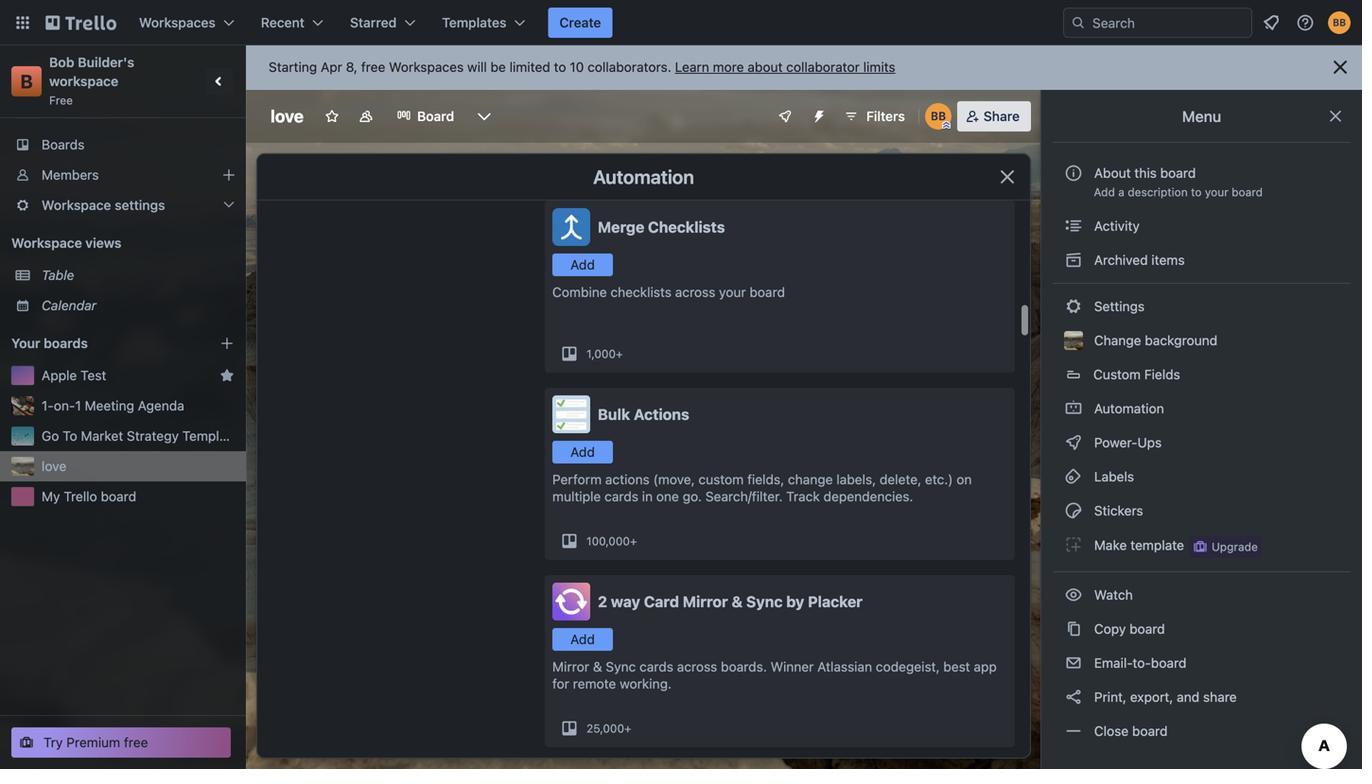 Task type: locate. For each thing, give the bounding box(es) containing it.
meeting
[[85, 398, 134, 413]]

close
[[1095, 723, 1129, 739]]

archived
[[1095, 252, 1148, 268]]

upgrade button
[[1189, 536, 1262, 558]]

add for merge checklists
[[571, 257, 595, 272]]

workspace visible image
[[359, 109, 374, 124]]

100,000 +
[[587, 535, 637, 548]]

0 vertical spatial your
[[1205, 185, 1229, 199]]

card
[[644, 593, 679, 611]]

add inside about this board add a description to your board
[[1094, 185, 1115, 199]]

1 horizontal spatial to
[[1191, 185, 1202, 199]]

sm image left make
[[1064, 536, 1083, 554]]

workspace down members
[[42, 197, 111, 213]]

sm image inside labels link
[[1064, 467, 1083, 486]]

free right 8,
[[361, 59, 385, 75]]

free right premium
[[124, 735, 148, 750]]

power-
[[1095, 435, 1138, 450]]

0 vertical spatial add button
[[553, 254, 613, 276]]

star or unstar board image
[[325, 109, 340, 124]]

workspaces up board link
[[389, 59, 464, 75]]

0 vertical spatial &
[[732, 593, 743, 611]]

1 vertical spatial workspaces
[[389, 59, 464, 75]]

sm image inside stickers link
[[1064, 501, 1083, 520]]

workspace
[[49, 73, 118, 89]]

starred button
[[339, 8, 427, 38]]

1 vertical spatial add button
[[553, 441, 613, 464]]

0 vertical spatial workspaces
[[139, 15, 216, 30]]

to
[[63, 428, 77, 444]]

0 vertical spatial automation
[[593, 166, 694, 188]]

automation up merge checklists
[[593, 166, 694, 188]]

template
[[1131, 538, 1185, 553]]

3 sm image from the top
[[1064, 433, 1083, 452]]

2 sm image from the top
[[1064, 399, 1083, 418]]

filters
[[867, 108, 905, 124]]

sm image
[[1064, 251, 1083, 270], [1064, 297, 1083, 316], [1064, 433, 1083, 452], [1064, 467, 1083, 486], [1064, 501, 1083, 520], [1064, 536, 1083, 554], [1064, 586, 1083, 605], [1064, 654, 1083, 673], [1064, 722, 1083, 741]]

my trello board link
[[42, 487, 235, 506]]

make template
[[1091, 538, 1185, 553]]

1 sm image from the top
[[1064, 217, 1083, 236]]

0 vertical spatial free
[[361, 59, 385, 75]]

for
[[553, 676, 570, 692]]

fields
[[1145, 367, 1181, 382]]

1 vertical spatial mirror
[[553, 659, 589, 675]]

automation image
[[804, 101, 831, 128]]

starred
[[350, 15, 397, 30]]

starred icon image
[[220, 368, 235, 383]]

sm image
[[1064, 217, 1083, 236], [1064, 399, 1083, 418], [1064, 620, 1083, 639], [1064, 688, 1083, 707]]

free inside try premium free button
[[124, 735, 148, 750]]

your boards with 5 items element
[[11, 332, 191, 355]]

1 horizontal spatial &
[[732, 593, 743, 611]]

7 sm image from the top
[[1064, 586, 1083, 605]]

sm image left power-
[[1064, 433, 1083, 452]]

sm image for watch
[[1064, 586, 1083, 605]]

your down checklists
[[719, 284, 746, 300]]

board link
[[385, 101, 466, 132]]

cards inside perform actions (move, custom fields, change labels, delete, etc.) on multiple cards in one go. search/filter. track dependencies.
[[605, 489, 639, 504]]

about this board add a description to your board
[[1094, 165, 1263, 199]]

cards inside mirror & sync cards across boards. winner atlassian codegeist, best app for remote working.
[[640, 659, 674, 675]]

mirror up the for
[[553, 659, 589, 675]]

5 sm image from the top
[[1064, 501, 1083, 520]]

add up perform
[[571, 444, 595, 460]]

1 vertical spatial sync
[[606, 659, 636, 675]]

free
[[361, 59, 385, 75], [124, 735, 148, 750]]

automation up power-ups
[[1091, 401, 1164, 416]]

0 horizontal spatial your
[[719, 284, 746, 300]]

strategy
[[127, 428, 179, 444]]

1 horizontal spatial your
[[1205, 185, 1229, 199]]

stickers
[[1091, 503, 1144, 518]]

0 horizontal spatial &
[[593, 659, 602, 675]]

1 horizontal spatial bob builder (bobbuilder40) image
[[1328, 11, 1351, 34]]

0 horizontal spatial to
[[554, 59, 566, 75]]

my
[[42, 489, 60, 504]]

1 vertical spatial &
[[593, 659, 602, 675]]

Board name text field
[[261, 101, 313, 132]]

0 horizontal spatial workspaces
[[139, 15, 216, 30]]

settings
[[115, 197, 165, 213]]

1 horizontal spatial automation
[[1091, 401, 1164, 416]]

2 add button from the top
[[553, 441, 613, 464]]

cards up 'working.'
[[640, 659, 674, 675]]

sync
[[746, 593, 783, 611], [606, 659, 636, 675]]

love inside text box
[[271, 106, 304, 126]]

collaborator
[[787, 59, 860, 75]]

change background
[[1091, 333, 1218, 348]]

0 vertical spatial bob builder (bobbuilder40) image
[[1328, 11, 1351, 34]]

archived items link
[[1053, 245, 1351, 275]]

+
[[616, 347, 623, 360], [630, 535, 637, 548], [624, 722, 632, 735]]

email-to-board
[[1091, 655, 1187, 671]]

cards down actions
[[605, 489, 639, 504]]

go
[[42, 428, 59, 444]]

1 horizontal spatial mirror
[[683, 593, 728, 611]]

sm image left watch
[[1064, 586, 1083, 605]]

1 vertical spatial +
[[630, 535, 637, 548]]

items
[[1152, 252, 1185, 268]]

bulk actions
[[598, 405, 690, 423]]

go.
[[683, 489, 702, 504]]

cards
[[605, 489, 639, 504], [640, 659, 674, 675]]

4 sm image from the top
[[1064, 688, 1083, 707]]

recent
[[261, 15, 305, 30]]

1 vertical spatial workspace
[[11, 235, 82, 251]]

workspaces inside 'dropdown button'
[[139, 15, 216, 30]]

automation link
[[1053, 394, 1351, 424]]

add up combine
[[571, 257, 595, 272]]

workspace inside dropdown button
[[42, 197, 111, 213]]

sm image inside settings link
[[1064, 297, 1083, 316]]

+ down 'working.'
[[624, 722, 632, 735]]

fields,
[[748, 472, 785, 487]]

+ up way
[[630, 535, 637, 548]]

& left by
[[732, 593, 743, 611]]

sm image inside power-ups link
[[1064, 433, 1083, 452]]

sm image inside print, export, and share link
[[1064, 688, 1083, 707]]

sm image left email-
[[1064, 654, 1083, 673]]

0 horizontal spatial cards
[[605, 489, 639, 504]]

sm image for settings
[[1064, 297, 1083, 316]]

(move,
[[653, 472, 695, 487]]

0 vertical spatial love
[[271, 106, 304, 126]]

+ up bulk on the left bottom
[[616, 347, 623, 360]]

actions
[[605, 472, 650, 487]]

workspaces
[[139, 15, 216, 30], [389, 59, 464, 75]]

sm image left archived
[[1064, 251, 1083, 270]]

0 vertical spatial +
[[616, 347, 623, 360]]

sm image for close board
[[1064, 722, 1083, 741]]

&
[[732, 593, 743, 611], [593, 659, 602, 675]]

0 vertical spatial cards
[[605, 489, 639, 504]]

trello
[[64, 489, 97, 504]]

merge
[[598, 218, 645, 236]]

sm image left settings at top right
[[1064, 297, 1083, 316]]

to left 10
[[554, 59, 566, 75]]

labels
[[1091, 469, 1134, 484]]

board inside email-to-board link
[[1151, 655, 1187, 671]]

1 horizontal spatial cards
[[640, 659, 674, 675]]

mirror
[[683, 593, 728, 611], [553, 659, 589, 675]]

free
[[49, 94, 73, 107]]

add button up combine
[[553, 254, 613, 276]]

track
[[786, 489, 820, 504]]

change background link
[[1053, 325, 1351, 356]]

calendar link
[[42, 296, 235, 315]]

custom
[[1094, 367, 1141, 382]]

bob builder (bobbuilder40) image right filters
[[925, 103, 952, 130]]

add button up perform
[[553, 441, 613, 464]]

apple test link
[[42, 366, 212, 385]]

sm image inside email-to-board link
[[1064, 654, 1083, 673]]

add left a
[[1094, 185, 1115, 199]]

3 add button from the top
[[553, 628, 613, 651]]

across right checklists
[[675, 284, 716, 300]]

2 vertical spatial add button
[[553, 628, 613, 651]]

try
[[44, 735, 63, 750]]

add button for bulk
[[553, 441, 613, 464]]

remote
[[573, 676, 616, 692]]

love up the my
[[42, 458, 66, 474]]

add button down "2"
[[553, 628, 613, 651]]

0 horizontal spatial bob builder (bobbuilder40) image
[[925, 103, 952, 130]]

sm image inside close board link
[[1064, 722, 1083, 741]]

0 vertical spatial across
[[675, 284, 716, 300]]

workspace views
[[11, 235, 121, 251]]

codegeist,
[[876, 659, 940, 675]]

your boards
[[11, 335, 88, 351]]

sm image inside archived items link
[[1064, 251, 1083, 270]]

members link
[[0, 160, 246, 190]]

to
[[554, 59, 566, 75], [1191, 185, 1202, 199]]

bob builder's workspace link
[[49, 54, 138, 89]]

your up the activity link
[[1205, 185, 1229, 199]]

bob builder (bobbuilder40) image
[[1328, 11, 1351, 34], [925, 103, 952, 130]]

workspace navigation collapse icon image
[[206, 68, 233, 95]]

0 horizontal spatial free
[[124, 735, 148, 750]]

1 add button from the top
[[553, 254, 613, 276]]

print, export, and share
[[1091, 689, 1237, 705]]

add board image
[[220, 336, 235, 351]]

power-ups
[[1091, 435, 1166, 450]]

sync inside mirror & sync cards across boards. winner atlassian codegeist, best app for remote working.
[[606, 659, 636, 675]]

8 sm image from the top
[[1064, 654, 1083, 673]]

to up the activity link
[[1191, 185, 1202, 199]]

sm image left stickers
[[1064, 501, 1083, 520]]

archived items
[[1091, 252, 1185, 268]]

sm image inside watch link
[[1064, 586, 1083, 605]]

1 vertical spatial free
[[124, 735, 148, 750]]

sync left by
[[746, 593, 783, 611]]

your inside about this board add a description to your board
[[1205, 185, 1229, 199]]

sm image for copy board
[[1064, 620, 1083, 639]]

board inside "my trello board" link
[[101, 489, 136, 504]]

bob builder (bobbuilder40) image right open information menu image
[[1328, 11, 1351, 34]]

activity
[[1091, 218, 1140, 234]]

b link
[[11, 66, 42, 97]]

3 sm image from the top
[[1064, 620, 1083, 639]]

workspaces up workspace navigation collapse icon
[[139, 15, 216, 30]]

0 horizontal spatial sync
[[606, 659, 636, 675]]

sm image left close
[[1064, 722, 1083, 741]]

0 horizontal spatial love
[[42, 458, 66, 474]]

board
[[417, 108, 454, 124]]

board inside close board link
[[1133, 723, 1168, 739]]

power ups image
[[778, 109, 793, 124]]

4 sm image from the top
[[1064, 467, 1083, 486]]

1 horizontal spatial sync
[[746, 593, 783, 611]]

sm image left labels
[[1064, 467, 1083, 486]]

sm image inside the activity link
[[1064, 217, 1083, 236]]

sm image for stickers
[[1064, 501, 1083, 520]]

sm image inside copy board link
[[1064, 620, 1083, 639]]

1 horizontal spatial free
[[361, 59, 385, 75]]

2 sm image from the top
[[1064, 297, 1083, 316]]

workspace up table
[[11, 235, 82, 251]]

1 sm image from the top
[[1064, 251, 1083, 270]]

add up remote
[[571, 632, 595, 647]]

1 vertical spatial to
[[1191, 185, 1202, 199]]

sm image for email-to-board
[[1064, 654, 1083, 673]]

6 sm image from the top
[[1064, 536, 1083, 554]]

labels link
[[1053, 462, 1351, 492]]

8,
[[346, 59, 358, 75]]

search image
[[1071, 15, 1086, 30]]

add button
[[553, 254, 613, 276], [553, 441, 613, 464], [553, 628, 613, 651]]

sm image inside automation link
[[1064, 399, 1083, 418]]

1 vertical spatial automation
[[1091, 401, 1164, 416]]

stickers link
[[1053, 496, 1351, 526]]

boards.
[[721, 659, 767, 675]]

0 vertical spatial workspace
[[42, 197, 111, 213]]

1 horizontal spatial workspaces
[[389, 59, 464, 75]]

mirror right card
[[683, 593, 728, 611]]

0 horizontal spatial mirror
[[553, 659, 589, 675]]

1 vertical spatial cards
[[640, 659, 674, 675]]

sm image for activity
[[1064, 217, 1083, 236]]

across left boards.
[[677, 659, 717, 675]]

love left the star or unstar board icon on the left top
[[271, 106, 304, 126]]

learn more about collaborator limits link
[[675, 59, 896, 75]]

& up remote
[[593, 659, 602, 675]]

0 vertical spatial sync
[[746, 593, 783, 611]]

market
[[81, 428, 123, 444]]

workspace for workspace views
[[11, 235, 82, 251]]

settings link
[[1053, 291, 1351, 322]]

learn
[[675, 59, 709, 75]]

delete,
[[880, 472, 922, 487]]

1 vertical spatial across
[[677, 659, 717, 675]]

email-to-board link
[[1053, 648, 1351, 678]]

one
[[657, 489, 679, 504]]

2 vertical spatial +
[[624, 722, 632, 735]]

app
[[974, 659, 997, 675]]

9 sm image from the top
[[1064, 722, 1083, 741]]

1 horizontal spatial love
[[271, 106, 304, 126]]

sync up 'working.'
[[606, 659, 636, 675]]

1,000 +
[[587, 347, 623, 360]]



Task type: describe. For each thing, give the bounding box(es) containing it.
1 vertical spatial bob builder (bobbuilder40) image
[[925, 103, 952, 130]]

1 vertical spatial love
[[42, 458, 66, 474]]

filters button
[[838, 101, 911, 132]]

table link
[[42, 266, 235, 285]]

1-on-1 meeting agenda
[[42, 398, 184, 413]]

+ for merge
[[616, 347, 623, 360]]

& inside mirror & sync cards across boards. winner atlassian codegeist, best app for remote working.
[[593, 659, 602, 675]]

sm image for labels
[[1064, 467, 1083, 486]]

1-
[[42, 398, 54, 413]]

0 vertical spatial mirror
[[683, 593, 728, 611]]

in
[[642, 489, 653, 504]]

add for bulk actions
[[571, 444, 595, 460]]

Search field
[[1086, 9, 1252, 37]]

board inside copy board link
[[1130, 621, 1165, 637]]

close board
[[1091, 723, 1168, 739]]

workspace for workspace settings
[[42, 197, 111, 213]]

checklists
[[648, 218, 725, 236]]

add button for merge
[[553, 254, 613, 276]]

mirror & sync cards across boards. winner atlassian codegeist, best app for remote working.
[[553, 659, 997, 692]]

across inside mirror & sync cards across boards. winner atlassian codegeist, best app for remote working.
[[677, 659, 717, 675]]

be
[[491, 59, 506, 75]]

share button
[[957, 101, 1031, 132]]

dependencies.
[[824, 489, 914, 504]]

menu
[[1183, 107, 1222, 125]]

views
[[85, 235, 121, 251]]

agenda
[[138, 398, 184, 413]]

0 horizontal spatial automation
[[593, 166, 694, 188]]

sm image for archived items
[[1064, 251, 1083, 270]]

apple test
[[42, 368, 106, 383]]

boards
[[44, 335, 88, 351]]

create button
[[548, 8, 613, 38]]

+ for 2
[[624, 722, 632, 735]]

starting
[[269, 59, 317, 75]]

etc.)
[[925, 472, 953, 487]]

try premium free button
[[11, 728, 231, 758]]

a
[[1119, 185, 1125, 199]]

add for 2 way card mirror & sync by placker
[[571, 632, 595, 647]]

search/filter.
[[706, 489, 783, 504]]

perform actions (move, custom fields, change labels, delete, etc.) on multiple cards in one go. search/filter. track dependencies.
[[553, 472, 972, 504]]

email-
[[1095, 655, 1133, 671]]

actions
[[634, 405, 690, 423]]

apr
[[321, 59, 342, 75]]

change
[[788, 472, 833, 487]]

open information menu image
[[1296, 13, 1315, 32]]

sm image for power-ups
[[1064, 433, 1083, 452]]

print,
[[1095, 689, 1127, 705]]

export,
[[1130, 689, 1174, 705]]

templates button
[[431, 8, 537, 38]]

premium
[[66, 735, 120, 750]]

share
[[984, 108, 1020, 124]]

automation inside automation link
[[1091, 401, 1164, 416]]

table
[[42, 267, 74, 283]]

1,000
[[587, 347, 616, 360]]

apple
[[42, 368, 77, 383]]

collaborators.
[[588, 59, 672, 75]]

about
[[1095, 165, 1131, 181]]

customize views image
[[475, 107, 494, 126]]

mirror inside mirror & sync cards across boards. winner atlassian codegeist, best app for remote working.
[[553, 659, 589, 675]]

combine checklists across your board
[[553, 284, 785, 300]]

bob
[[49, 54, 74, 70]]

custom fields
[[1094, 367, 1181, 382]]

multiple
[[553, 489, 601, 504]]

more
[[713, 59, 744, 75]]

boards link
[[0, 130, 246, 160]]

sm image for print, export, and share
[[1064, 688, 1083, 707]]

watch
[[1091, 587, 1137, 603]]

print, export, and share link
[[1053, 682, 1351, 712]]

primary element
[[0, 0, 1362, 45]]

custom fields button
[[1053, 360, 1351, 390]]

labels,
[[837, 472, 876, 487]]

to inside about this board add a description to your board
[[1191, 185, 1202, 199]]

workspaces button
[[128, 8, 246, 38]]

settings
[[1091, 299, 1145, 314]]

b
[[20, 70, 33, 92]]

+ for bulk
[[630, 535, 637, 548]]

1-on-1 meeting agenda link
[[42, 396, 235, 415]]

add button for 2
[[553, 628, 613, 651]]

workspace settings
[[42, 197, 165, 213]]

this member is an admin of this board. image
[[942, 121, 951, 130]]

bob builder's workspace free
[[49, 54, 138, 107]]

0 notifications image
[[1260, 11, 1283, 34]]

1 vertical spatial your
[[719, 284, 746, 300]]

winner
[[771, 659, 814, 675]]

recent button
[[250, 8, 335, 38]]

and
[[1177, 689, 1200, 705]]

go to market strategy template
[[42, 428, 238, 444]]

2
[[598, 593, 607, 611]]

custom
[[699, 472, 744, 487]]

bulk
[[598, 405, 630, 423]]

0 vertical spatial to
[[554, 59, 566, 75]]

copy board
[[1091, 621, 1165, 637]]

merge checklists
[[598, 218, 725, 236]]

create
[[560, 15, 601, 30]]

sm image for automation
[[1064, 399, 1083, 418]]

way
[[611, 593, 640, 611]]

calendar
[[42, 298, 97, 313]]

back to home image
[[45, 8, 116, 38]]

sm image for make template
[[1064, 536, 1083, 554]]

background
[[1145, 333, 1218, 348]]

will
[[467, 59, 487, 75]]

my trello board
[[42, 489, 136, 504]]



Task type: vqa. For each thing, say whether or not it's contained in the screenshot.
the bottommost +
yes



